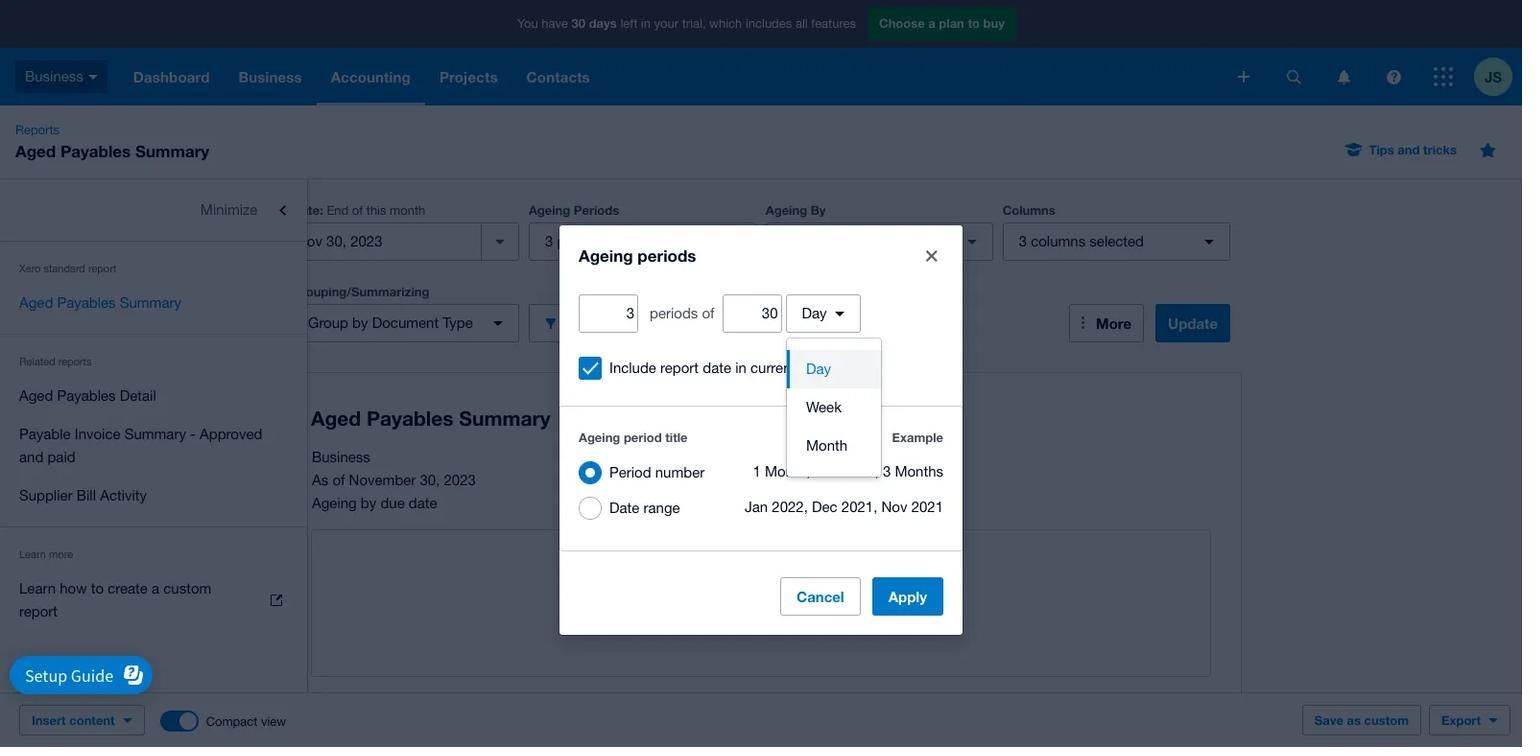 Task type: locate. For each thing, give the bounding box(es) containing it.
3 inside ageing periods dialog
[[883, 464, 891, 480]]

1 svg image from the left
[[1338, 70, 1350, 84]]

0 vertical spatial custom
[[163, 581, 211, 597]]

3 down columns
[[1019, 233, 1027, 250]]

svg image
[[1338, 70, 1350, 84], [1387, 70, 1401, 84]]

date down the period
[[610, 500, 640, 516]]

of inside button
[[609, 233, 622, 250]]

business inside business as of november 30, 2023 ageing by due date
[[312, 449, 370, 466]]

export
[[1442, 713, 1481, 729]]

0 vertical spatial day
[[646, 233, 671, 250]]

insert content
[[32, 713, 115, 729]]

3 left months
[[883, 464, 891, 480]]

2022,
[[772, 499, 808, 515]]

export button
[[1429, 706, 1511, 736]]

1 vertical spatial and
[[19, 449, 43, 466]]

date for date range
[[610, 500, 640, 516]]

ageing down "periods"
[[579, 246, 633, 266]]

day up week at the right
[[806, 361, 831, 377]]

report inside learn how to create a custom report
[[19, 604, 58, 620]]

periods
[[557, 233, 605, 250], [638, 246, 696, 266], [650, 305, 698, 322]]

aged down xero
[[19, 295, 53, 311]]

2 vertical spatial aged
[[19, 388, 53, 404]]

1 horizontal spatial and
[[1398, 142, 1420, 157]]

0 vertical spatial summary
[[135, 141, 209, 161]]

columns
[[1031, 233, 1086, 250]]

list box
[[787, 339, 881, 477]]

day up periods of on the top of the page
[[646, 233, 671, 250]]

1 vertical spatial by
[[361, 495, 377, 512]]

0 horizontal spatial in
[[641, 17, 651, 31]]

2 vertical spatial payables
[[57, 388, 116, 404]]

to left the show
[[747, 614, 760, 631]]

business inside business popup button
[[25, 68, 83, 84]]

in right the left
[[641, 17, 651, 31]]

a inside learn how to create a custom report
[[152, 581, 159, 597]]

periods inside button
[[557, 233, 605, 250]]

3
[[545, 233, 553, 250], [1019, 233, 1027, 250], [883, 464, 891, 480]]

1 vertical spatial a
[[152, 581, 159, 597]]

insert
[[32, 713, 66, 729]]

aged for aged payables detail
[[19, 388, 53, 404]]

payables down the xero standard report
[[57, 295, 116, 311]]

0 vertical spatial 30
[[572, 16, 586, 31]]

your
[[654, 17, 679, 31]]

of inside date : end of this month
[[352, 204, 363, 218]]

navigation
[[119, 48, 1225, 106]]

0 vertical spatial a
[[929, 16, 936, 31]]

ageing left period at the bottom left of page
[[579, 430, 620, 445]]

of down "periods"
[[609, 233, 622, 250]]

save as custom button
[[1302, 706, 1422, 736]]

tips
[[1369, 142, 1395, 157]]

left
[[621, 17, 638, 31]]

to
[[968, 16, 980, 31], [91, 581, 104, 597], [747, 614, 760, 631]]

business for business
[[25, 68, 83, 84]]

2 vertical spatial report
[[19, 604, 58, 620]]

ageing period title
[[579, 430, 688, 445]]

1 horizontal spatial 30
[[626, 233, 642, 250]]

group by document type button
[[292, 304, 519, 343]]

0 vertical spatial date
[[292, 203, 320, 218]]

paid
[[47, 449, 75, 466]]

supplier
[[19, 488, 73, 504]]

periods for 3
[[557, 233, 605, 250]]

periods for ageing
[[638, 246, 696, 266]]

1 horizontal spatial to
[[747, 614, 760, 631]]

js button
[[1474, 48, 1522, 106]]

to right how
[[91, 581, 104, 597]]

business
[[25, 68, 83, 84], [312, 449, 370, 466]]

summary
[[135, 141, 209, 161], [120, 295, 181, 311], [125, 426, 186, 443]]

0 vertical spatial learn
[[19, 549, 46, 561]]

current
[[751, 360, 796, 376]]

in inside the you have 30 days left in your trial, which includes all features
[[641, 17, 651, 31]]

jan 2022, dec 2021, nov 2021
[[745, 499, 944, 515]]

learn left more
[[19, 549, 46, 561]]

1 horizontal spatial date
[[610, 500, 640, 516]]

date down 30,
[[409, 495, 437, 512]]

group containing day
[[787, 339, 881, 477]]

date left current
[[703, 360, 731, 376]]

grouping/summarizing
[[292, 284, 430, 300]]

ageing down as
[[312, 495, 357, 512]]

30
[[572, 16, 586, 31], [626, 233, 642, 250]]

ageing
[[529, 203, 570, 218], [766, 203, 807, 218], [579, 246, 633, 266], [579, 430, 620, 445], [312, 495, 357, 512]]

2 horizontal spatial 3
[[1019, 233, 1027, 250]]

2 vertical spatial day
[[806, 361, 831, 377]]

3 periods of 30 day
[[545, 233, 671, 250]]

in left current
[[735, 360, 747, 376]]

ageing inside business as of november 30, 2023 ageing by due date
[[312, 495, 357, 512]]

include
[[610, 360, 657, 376]]

date
[[703, 360, 731, 376], [409, 495, 437, 512]]

report right include
[[660, 360, 699, 376]]

a left plan
[[929, 16, 936, 31]]

0 vertical spatial and
[[1398, 142, 1420, 157]]

0 horizontal spatial date
[[292, 203, 320, 218]]

1 vertical spatial date
[[610, 500, 640, 516]]

supplier bill activity
[[19, 488, 147, 504]]

svg image
[[1434, 67, 1453, 86], [1287, 70, 1301, 84], [1238, 71, 1250, 83], [88, 75, 98, 79]]

reports aged payables summary
[[15, 123, 209, 161]]

0 horizontal spatial a
[[152, 581, 159, 597]]

0 horizontal spatial and
[[19, 449, 43, 466]]

learn for learn more
[[19, 549, 46, 561]]

of right as
[[332, 472, 345, 489]]

1 vertical spatial learn
[[19, 581, 56, 597]]

Ageing Periods field
[[580, 296, 637, 332]]

by down grouping/summarizing
[[352, 315, 368, 331]]

1 horizontal spatial in
[[735, 360, 747, 376]]

date inside ageing periods dialog
[[610, 500, 640, 516]]

day up column
[[802, 305, 827, 322]]

a right create
[[152, 581, 159, 597]]

1 vertical spatial summary
[[120, 295, 181, 311]]

periods down the ageing periods
[[557, 233, 605, 250]]

report
[[88, 263, 116, 275], [660, 360, 699, 376], [19, 604, 58, 620]]

business up reports
[[25, 68, 83, 84]]

learn inside learn how to create a custom report
[[19, 581, 56, 597]]

0 horizontal spatial report
[[19, 604, 58, 620]]

day for day popup button
[[802, 305, 827, 322]]

1 vertical spatial custom
[[1365, 713, 1409, 729]]

and right tips at the top right of the page
[[1398, 142, 1420, 157]]

tips and tricks
[[1369, 142, 1457, 157]]

custom inside button
[[1365, 713, 1409, 729]]

2023
[[444, 472, 476, 489]]

1 horizontal spatial svg image
[[1387, 70, 1401, 84]]

0 horizontal spatial business
[[25, 68, 83, 84]]

0 horizontal spatial date
[[409, 495, 437, 512]]

payables down the reports link
[[60, 141, 131, 161]]

custom inside learn how to create a custom report
[[163, 581, 211, 597]]

js banner
[[0, 0, 1522, 106]]

1 vertical spatial to
[[91, 581, 104, 597]]

columns
[[1003, 203, 1056, 218]]

1 horizontal spatial custom
[[1365, 713, 1409, 729]]

and down payable
[[19, 449, 43, 466]]

payable
[[19, 426, 71, 443]]

3 down the ageing periods
[[545, 233, 553, 250]]

ageing left "periods"
[[529, 203, 570, 218]]

features
[[811, 17, 856, 31]]

2 learn from the top
[[19, 581, 56, 597]]

aged payables detail
[[19, 388, 156, 404]]

to left buy
[[968, 16, 980, 31]]

ageing for ageing by
[[766, 203, 807, 218]]

1 vertical spatial report
[[660, 360, 699, 376]]

1 learn from the top
[[19, 549, 46, 561]]

learn down learn more at left
[[19, 581, 56, 597]]

day inside popup button
[[802, 305, 827, 322]]

1 horizontal spatial business
[[312, 449, 370, 466]]

title
[[665, 430, 688, 445]]

0 vertical spatial to
[[968, 16, 980, 31]]

summary down minimize button
[[120, 295, 181, 311]]

ageing left by at the right
[[766, 203, 807, 218]]

a inside js banner
[[929, 16, 936, 31]]

0 vertical spatial in
[[641, 17, 651, 31]]

a
[[929, 16, 936, 31], [152, 581, 159, 597]]

day button
[[787, 350, 881, 389]]

2 vertical spatial summary
[[125, 426, 186, 443]]

payables inside aged payables summary link
[[57, 295, 116, 311]]

custom right "as"
[[1365, 713, 1409, 729]]

1 vertical spatial payables
[[57, 295, 116, 311]]

of inside ageing periods dialog
[[702, 305, 715, 322]]

1 vertical spatial in
[[735, 360, 747, 376]]

1 horizontal spatial date
[[703, 360, 731, 376]]

update
[[1168, 315, 1218, 332]]

cancel button
[[780, 578, 861, 616]]

aged down the reports link
[[15, 141, 56, 161]]

0 horizontal spatial 30
[[572, 16, 586, 31]]

payable invoice summary - approved and paid link
[[0, 416, 307, 477]]

1 horizontal spatial a
[[929, 16, 936, 31]]

choose
[[879, 16, 925, 31]]

Select end date field
[[293, 224, 481, 260]]

learn how to create a custom report
[[19, 581, 211, 620]]

in
[[641, 17, 651, 31], [735, 360, 747, 376]]

summary up minimize button
[[135, 141, 209, 161]]

0 vertical spatial aged
[[15, 141, 56, 161]]

1 vertical spatial 30
[[626, 233, 642, 250]]

payables down the reports
[[57, 388, 116, 404]]

compact view
[[206, 715, 286, 729]]

week button
[[787, 389, 881, 427]]

minimize
[[200, 202, 258, 218]]

learn
[[19, 549, 46, 561], [19, 581, 56, 597]]

0 vertical spatial date
[[703, 360, 731, 376]]

report up aged payables summary
[[88, 263, 116, 275]]

0 horizontal spatial custom
[[163, 581, 211, 597]]

periods up periods of on the top of the page
[[638, 246, 696, 266]]

2 horizontal spatial to
[[968, 16, 980, 31]]

payables
[[60, 141, 131, 161], [57, 295, 116, 311], [57, 388, 116, 404]]

apply button
[[872, 578, 944, 616]]

aged down related at left top
[[19, 388, 53, 404]]

1 vertical spatial aged
[[19, 295, 53, 311]]

aged inside reports aged payables summary
[[15, 141, 56, 161]]

jan
[[745, 499, 768, 515]]

group
[[787, 339, 881, 477]]

of left periods of field
[[702, 305, 715, 322]]

learn how to create a custom report link
[[0, 570, 307, 632]]

0 vertical spatial by
[[352, 315, 368, 331]]

report down learn more at left
[[19, 604, 58, 620]]

0 vertical spatial report
[[88, 263, 116, 275]]

1 vertical spatial business
[[312, 449, 370, 466]]

and
[[1398, 142, 1420, 157], [19, 449, 43, 466]]

1 vertical spatial date
[[409, 495, 437, 512]]

0 horizontal spatial svg image
[[1338, 70, 1350, 84]]

payables for detail
[[57, 388, 116, 404]]

business up as
[[312, 449, 370, 466]]

date left end
[[292, 203, 320, 218]]

summary inside reports aged payables summary
[[135, 141, 209, 161]]

2 svg image from the left
[[1387, 70, 1401, 84]]

payables inside aged payables detail link
[[57, 388, 116, 404]]

invoice
[[75, 426, 121, 443]]

summary left - on the bottom left of page
[[125, 426, 186, 443]]

3 inside button
[[545, 233, 553, 250]]

you
[[517, 17, 538, 31]]

by left due at the bottom of page
[[361, 495, 377, 512]]

include report date in current column
[[610, 360, 848, 376]]

1 vertical spatial day
[[802, 305, 827, 322]]

of left this
[[352, 204, 363, 218]]

2 horizontal spatial report
[[660, 360, 699, 376]]

1 horizontal spatial 3
[[883, 464, 891, 480]]

content
[[69, 713, 115, 729]]

plan
[[939, 16, 965, 31]]

summary inside 'payable invoice summary - approved and paid'
[[125, 426, 186, 443]]

0 horizontal spatial 3
[[545, 233, 553, 250]]

1 horizontal spatial report
[[88, 263, 116, 275]]

0 horizontal spatial to
[[91, 581, 104, 597]]

day
[[646, 233, 671, 250], [802, 305, 827, 322], [806, 361, 831, 377]]

0 vertical spatial payables
[[60, 141, 131, 161]]

custom right create
[[163, 581, 211, 597]]

period
[[610, 465, 651, 481]]

more button
[[1069, 304, 1144, 343]]

0 vertical spatial business
[[25, 68, 83, 84]]

months
[[895, 464, 944, 480]]

reports
[[58, 356, 92, 368]]

periods right ageing periods 'field'
[[650, 305, 698, 322]]

svg image inside business popup button
[[88, 75, 98, 79]]

date for date : end of this month
[[292, 203, 320, 218]]

supplier bill activity link
[[0, 477, 307, 515]]

insert content button
[[19, 706, 145, 736]]



Task type: describe. For each thing, give the bounding box(es) containing it.
date : end of this month
[[292, 203, 425, 218]]

and inside button
[[1398, 142, 1420, 157]]

report inside ageing periods dialog
[[660, 360, 699, 376]]

dec
[[812, 499, 838, 515]]

reports link
[[8, 121, 67, 140]]

business button
[[0, 48, 119, 106]]

xero standard report
[[19, 263, 116, 275]]

payable invoice summary - approved and paid
[[19, 426, 262, 466]]

learn for learn how to create a custom report
[[19, 581, 56, 597]]

date inside ageing periods dialog
[[703, 360, 731, 376]]

cancel
[[797, 588, 844, 606]]

approved
[[200, 426, 262, 443]]

more
[[1096, 315, 1132, 332]]

to inside learn how to create a custom report
[[91, 581, 104, 597]]

in inside dialog
[[735, 360, 747, 376]]

learn more
[[19, 549, 73, 561]]

month
[[806, 438, 848, 454]]

nothing
[[692, 614, 743, 631]]

3 for 3 columns selected
[[1019, 233, 1027, 250]]

2 vertical spatial to
[[747, 614, 760, 631]]

ageing for ageing period title
[[579, 430, 620, 445]]

payables inside reports aged payables summary
[[60, 141, 131, 161]]

bill
[[77, 488, 96, 504]]

3 columns selected
[[1019, 233, 1144, 250]]

js
[[1485, 68, 1502, 85]]

how
[[60, 581, 87, 597]]

trial,
[[682, 17, 706, 31]]

related reports
[[19, 356, 92, 368]]

by inside business as of november 30, 2023 ageing by due date
[[361, 495, 377, 512]]

week
[[806, 399, 842, 416]]

period number
[[610, 465, 705, 481]]

create
[[108, 581, 148, 597]]

summary for invoice
[[125, 426, 186, 443]]

30,
[[420, 472, 440, 489]]

month,
[[765, 464, 810, 480]]

navigation inside js banner
[[119, 48, 1225, 106]]

ageing periods
[[529, 203, 619, 218]]

by
[[811, 203, 826, 218]]

aged payables detail link
[[0, 377, 307, 416]]

ageing for ageing periods
[[579, 246, 633, 266]]

periods
[[574, 203, 619, 218]]

ageing periods
[[579, 246, 696, 266]]

here
[[802, 614, 830, 631]]

business for business as of november 30, 2023 ageing by due date
[[312, 449, 370, 466]]

due
[[381, 495, 405, 512]]

compact
[[206, 715, 258, 729]]

periods of field
[[723, 296, 781, 332]]

day button
[[786, 295, 861, 333]]

buy
[[984, 16, 1005, 31]]

to inside js banner
[[968, 16, 980, 31]]

choose a plan to buy
[[879, 16, 1005, 31]]

aged payables summary link
[[0, 284, 307, 323]]

minimize button
[[0, 191, 307, 229]]

summary for payables
[[120, 295, 181, 311]]

save as custom
[[1315, 713, 1409, 729]]

activity
[[100, 488, 147, 504]]

show
[[764, 614, 798, 631]]

-
[[190, 426, 196, 443]]

column
[[800, 360, 848, 376]]

Report title field
[[306, 397, 1203, 442]]

2021
[[912, 499, 944, 515]]

period
[[624, 430, 662, 445]]

list box containing day
[[787, 339, 881, 477]]

end
[[327, 204, 349, 218]]

range
[[644, 500, 680, 516]]

tricks
[[1424, 142, 1457, 157]]

30 inside button
[[626, 233, 642, 250]]

and inside 'payable invoice summary - approved and paid'
[[19, 449, 43, 466]]

ageing for ageing periods
[[529, 203, 570, 218]]

more
[[49, 549, 73, 561]]

3 for 3 periods of 30 day
[[545, 233, 553, 250]]

by inside popup button
[[352, 315, 368, 331]]

xero
[[19, 263, 41, 275]]

apply
[[889, 588, 927, 606]]

this
[[366, 204, 386, 218]]

ageing periods dialog
[[560, 226, 963, 635]]

have
[[542, 17, 568, 31]]

nov
[[882, 499, 908, 515]]

1
[[753, 464, 761, 480]]

2021,
[[842, 499, 878, 515]]

standard
[[44, 263, 85, 275]]

day for day button
[[806, 361, 831, 377]]

save
[[1315, 713, 1344, 729]]

view
[[261, 715, 286, 729]]

date inside business as of november 30, 2023 ageing by due date
[[409, 495, 437, 512]]

3 periods of 30 day button
[[529, 223, 756, 261]]

month
[[390, 204, 425, 218]]

business as of november 30, 2023 ageing by due date
[[312, 449, 476, 512]]

type
[[443, 315, 473, 331]]

payables for summary
[[57, 295, 116, 311]]

filter button
[[529, 304, 756, 343]]

of inside business as of november 30, 2023 ageing by due date
[[332, 472, 345, 489]]

november
[[349, 472, 416, 489]]

related
[[19, 356, 55, 368]]

30 inside js banner
[[572, 16, 586, 31]]

as
[[312, 472, 329, 489]]

ageing by
[[766, 203, 826, 218]]

group by document type
[[308, 315, 473, 331]]

close image
[[913, 237, 951, 276]]

2
[[814, 464, 823, 480]]

aged for aged payables summary
[[19, 295, 53, 311]]

reports
[[15, 123, 60, 137]]

number
[[655, 465, 705, 481]]



Task type: vqa. For each thing, say whether or not it's contained in the screenshot.
top business
yes



